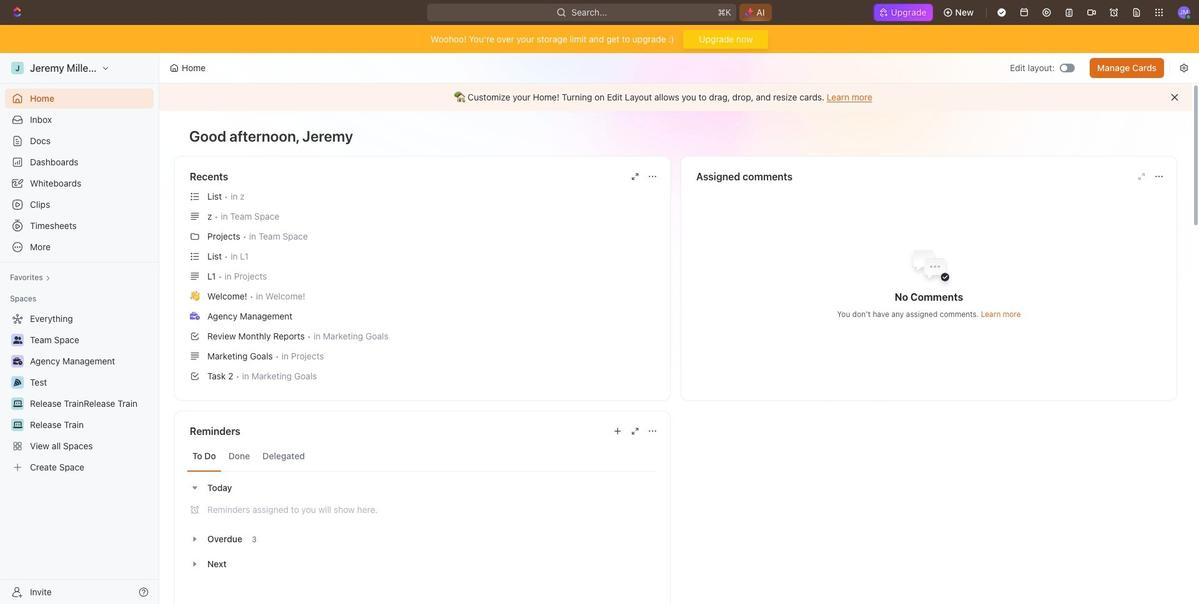Task type: describe. For each thing, give the bounding box(es) containing it.
1 horizontal spatial business time image
[[190, 312, 200, 320]]

1 vertical spatial business time image
[[13, 358, 22, 365]]



Task type: vqa. For each thing, say whether or not it's contained in the screenshot.
alert
yes



Task type: locate. For each thing, give the bounding box(es) containing it.
laptop code image
[[13, 422, 22, 429]]

tree inside sidebar navigation
[[5, 309, 154, 478]]

business time image
[[190, 312, 200, 320], [13, 358, 22, 365]]

tree
[[5, 309, 154, 478]]

jeremy miller's workspace, , element
[[11, 62, 24, 74]]

0 vertical spatial business time image
[[190, 312, 200, 320]]

sidebar navigation
[[0, 53, 162, 605]]

pizza slice image
[[14, 379, 21, 387]]

alert
[[159, 84, 1192, 111]]

user group image
[[13, 337, 22, 344]]

tab list
[[187, 442, 658, 472]]

laptop code image
[[13, 400, 22, 408]]

0 horizontal spatial business time image
[[13, 358, 22, 365]]



